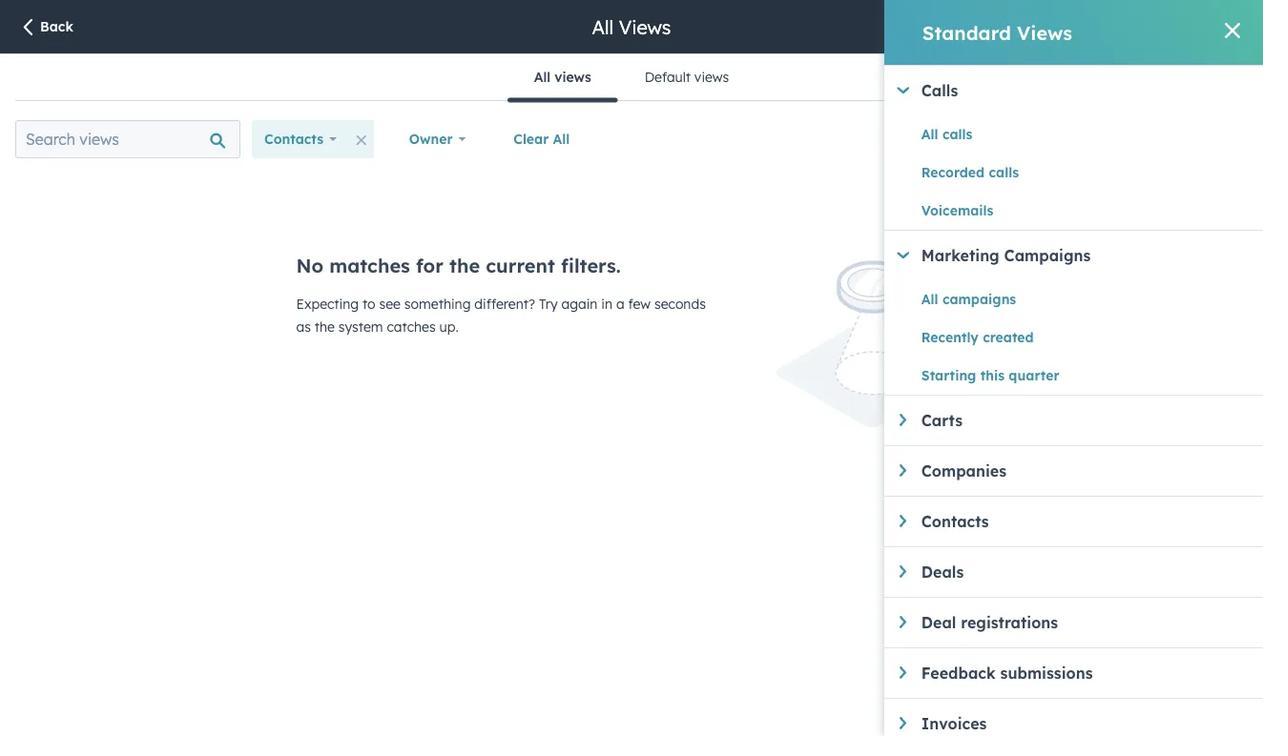 Task type: vqa. For each thing, say whether or not it's contained in the screenshot.
All for All calls
yes



Task type: describe. For each thing, give the bounding box(es) containing it.
seconds
[[655, 296, 706, 313]]

registrations
[[961, 614, 1058, 633]]

caret image for companies
[[900, 465, 906, 477]]

again
[[562, 296, 598, 313]]

system
[[339, 319, 383, 335]]

all for all campaigns
[[922, 291, 939, 308]]

to
[[363, 296, 376, 313]]

quarter
[[1009, 367, 1060, 384]]

this
[[981, 367, 1005, 384]]

feedback submissions
[[922, 664, 1093, 683]]

expecting
[[296, 296, 359, 313]]

all views
[[534, 69, 591, 85]]

no
[[296, 254, 324, 278]]

caret image for deals
[[900, 566, 906, 578]]

owner button
[[397, 120, 478, 158]]

recorded calls
[[922, 164, 1019, 181]]

voicemails link
[[922, 199, 1135, 222]]

recorded
[[922, 164, 985, 181]]

caret image for carts
[[900, 414, 906, 426]]

all views
[[592, 15, 671, 39]]

campaigns
[[1004, 246, 1091, 265]]

navigation containing all views
[[507, 54, 756, 103]]

contacts button
[[900, 512, 1263, 531]]

all views button
[[507, 54, 618, 103]]

page section element
[[0, 0, 1263, 53]]

see
[[379, 296, 401, 313]]

caret image for invoices
[[900, 718, 906, 730]]

in
[[601, 296, 613, 313]]

caret image for deal registrations
[[900, 616, 906, 629]]

different?
[[475, 296, 535, 313]]

voicemails
[[922, 202, 994, 219]]

1 vertical spatial contacts
[[922, 512, 989, 531]]

default
[[645, 69, 691, 85]]

submissions
[[1001, 664, 1093, 683]]

all for all views
[[534, 69, 551, 85]]

calls for recorded calls
[[989, 164, 1019, 181]]

starting this quarter
[[922, 367, 1060, 384]]

Search views search field
[[15, 120, 240, 158]]

up.
[[439, 319, 459, 335]]

clear
[[514, 131, 549, 147]]

current
[[486, 254, 555, 278]]

all inside button
[[553, 131, 570, 147]]

back
[[40, 18, 73, 35]]

marketing
[[922, 246, 1000, 265]]

caret image for calls
[[897, 87, 909, 94]]

caret image for feedback submissions
[[900, 667, 906, 679]]

0 vertical spatial the
[[450, 254, 480, 278]]

recently
[[922, 329, 979, 346]]

caret image for contacts
[[900, 515, 906, 528]]

the inside the expecting to see something different? try again in a few seconds as the system catches up.
[[315, 319, 335, 335]]

views for standard views
[[1017, 21, 1073, 44]]

standard views
[[923, 21, 1073, 44]]

campaigns
[[943, 291, 1016, 308]]

close image
[[1225, 23, 1240, 38]]

caret image for marketing campaigns
[[897, 252, 909, 259]]

for
[[416, 254, 444, 278]]



Task type: locate. For each thing, give the bounding box(es) containing it.
filters.
[[561, 254, 621, 278]]

0 horizontal spatial contacts
[[264, 131, 323, 147]]

1 vertical spatial calls
[[989, 164, 1019, 181]]

5 caret image from the top
[[900, 616, 906, 629]]

0 horizontal spatial views
[[555, 69, 591, 85]]

recently created
[[922, 329, 1034, 346]]

views inside page section "element"
[[619, 15, 671, 39]]

marketing campaigns
[[922, 246, 1091, 265]]

invoices button
[[900, 715, 1263, 734]]

created
[[983, 329, 1034, 346]]

all up clear all
[[534, 69, 551, 85]]

all right clear
[[553, 131, 570, 147]]

1 horizontal spatial views
[[1017, 21, 1073, 44]]

contacts button
[[252, 120, 349, 158]]

navigation
[[507, 54, 756, 103]]

all
[[592, 15, 614, 39], [534, 69, 551, 85], [922, 126, 939, 143], [553, 131, 570, 147], [922, 291, 939, 308]]

caret image left calls
[[897, 87, 909, 94]]

matches
[[330, 254, 410, 278]]

calls
[[922, 81, 958, 100]]

1 vertical spatial the
[[315, 319, 335, 335]]

calls for all calls
[[943, 126, 973, 143]]

as
[[296, 319, 311, 335]]

something
[[404, 296, 471, 313]]

invoices
[[922, 715, 987, 734]]

all inside button
[[534, 69, 551, 85]]

feedback
[[922, 664, 996, 683]]

all up the all views button
[[592, 15, 614, 39]]

caret image inside companies dropdown button
[[900, 465, 906, 477]]

calls button
[[897, 81, 1263, 100]]

caret image inside carts dropdown button
[[900, 414, 906, 426]]

carts button
[[900, 411, 1263, 430]]

1 horizontal spatial contacts
[[922, 512, 989, 531]]

caret image inside the marketing campaigns dropdown button
[[897, 252, 909, 259]]

default views button
[[618, 54, 756, 100]]

all up the recently
[[922, 291, 939, 308]]

all calls
[[922, 126, 973, 143]]

caret image inside feedback submissions dropdown button
[[900, 667, 906, 679]]

views
[[619, 15, 671, 39], [1017, 21, 1073, 44]]

catches
[[387, 319, 436, 335]]

feedback submissions button
[[900, 664, 1263, 683]]

0 horizontal spatial calls
[[943, 126, 973, 143]]

the
[[450, 254, 480, 278], [315, 319, 335, 335]]

deal registrations button
[[900, 614, 1263, 633]]

deal
[[922, 614, 957, 633]]

default views
[[645, 69, 729, 85]]

deals
[[922, 563, 964, 582]]

owner
[[409, 131, 453, 147]]

1 horizontal spatial views
[[695, 69, 729, 85]]

1 caret image from the top
[[900, 414, 906, 426]]

all for all views
[[592, 15, 614, 39]]

calls up recorded
[[943, 126, 973, 143]]

views for all views
[[619, 15, 671, 39]]

back link
[[19, 17, 73, 38]]

1 views from the left
[[555, 69, 591, 85]]

all up recorded
[[922, 126, 939, 143]]

clear all
[[514, 131, 570, 147]]

1 vertical spatial caret image
[[897, 252, 909, 259]]

views up default
[[619, 15, 671, 39]]

caret image inside deal registrations dropdown button
[[900, 616, 906, 629]]

views inside button
[[555, 69, 591, 85]]

expecting to see something different? try again in a few seconds as the system catches up.
[[296, 296, 706, 335]]

views up calls dropdown button
[[1017, 21, 1073, 44]]

standard
[[923, 21, 1011, 44]]

companies button
[[900, 462, 1263, 481]]

the right for
[[450, 254, 480, 278]]

1 horizontal spatial calls
[[989, 164, 1019, 181]]

clear all button
[[501, 120, 582, 158]]

views for all views
[[555, 69, 591, 85]]

recently created link
[[922, 326, 1135, 349]]

0 horizontal spatial the
[[315, 319, 335, 335]]

contacts inside popup button
[[264, 131, 323, 147]]

recorded calls link
[[922, 161, 1135, 184]]

views inside button
[[695, 69, 729, 85]]

0 vertical spatial contacts
[[264, 131, 323, 147]]

4 caret image from the top
[[900, 566, 906, 578]]

views right default
[[695, 69, 729, 85]]

views
[[555, 69, 591, 85], [695, 69, 729, 85]]

all inside page section "element"
[[592, 15, 614, 39]]

caret image inside deals dropdown button
[[900, 566, 906, 578]]

a
[[616, 296, 625, 313]]

caret image left invoices
[[900, 718, 906, 730]]

caret image
[[897, 87, 909, 94], [897, 252, 909, 259], [900, 718, 906, 730]]

all campaigns
[[922, 291, 1016, 308]]

no matches for the current filters.
[[296, 254, 621, 278]]

carts
[[922, 411, 963, 430]]

few
[[628, 296, 651, 313]]

starting this quarter link
[[922, 365, 1135, 387]]

0 vertical spatial calls
[[943, 126, 973, 143]]

all for all calls
[[922, 126, 939, 143]]

2 caret image from the top
[[900, 465, 906, 477]]

marketing campaigns button
[[897, 246, 1263, 265]]

views for default views
[[695, 69, 729, 85]]

caret image left marketing
[[897, 252, 909, 259]]

2 vertical spatial caret image
[[900, 718, 906, 730]]

calls down all calls link
[[989, 164, 1019, 181]]

try
[[539, 296, 558, 313]]

deal registrations
[[922, 614, 1058, 633]]

0 vertical spatial caret image
[[897, 87, 909, 94]]

1 horizontal spatial the
[[450, 254, 480, 278]]

views up clear all
[[555, 69, 591, 85]]

starting
[[922, 367, 977, 384]]

caret image inside contacts dropdown button
[[900, 515, 906, 528]]

all campaigns link
[[922, 288, 1135, 311]]

contacts
[[264, 131, 323, 147], [922, 512, 989, 531]]

companies
[[922, 462, 1007, 481]]

6 caret image from the top
[[900, 667, 906, 679]]

calls
[[943, 126, 973, 143], [989, 164, 1019, 181]]

caret image inside calls dropdown button
[[897, 87, 909, 94]]

caret image
[[900, 414, 906, 426], [900, 465, 906, 477], [900, 515, 906, 528], [900, 566, 906, 578], [900, 616, 906, 629], [900, 667, 906, 679]]

0 horizontal spatial views
[[619, 15, 671, 39]]

caret image inside invoices dropdown button
[[900, 718, 906, 730]]

3 caret image from the top
[[900, 515, 906, 528]]

the right as
[[315, 319, 335, 335]]

2 views from the left
[[695, 69, 729, 85]]

all calls link
[[922, 123, 1135, 146]]

deals button
[[900, 563, 1263, 582]]



